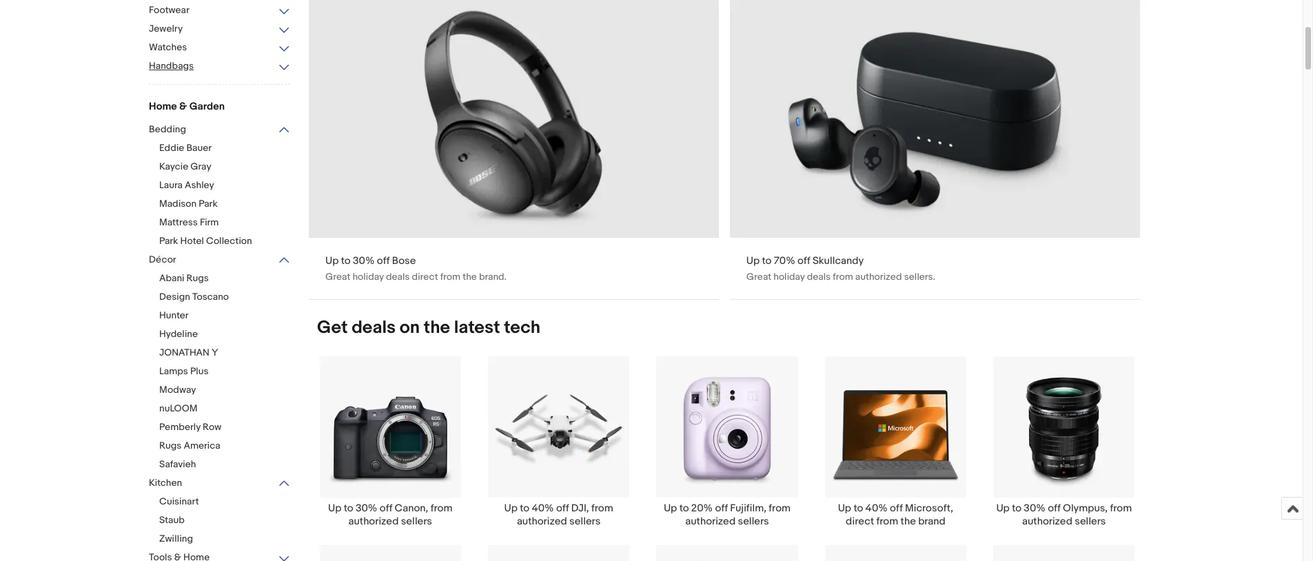 Task type: describe. For each thing, give the bounding box(es) containing it.
modway
[[159, 384, 196, 396]]

nuloom
[[159, 403, 198, 415]]

pemberly row link
[[159, 421, 301, 435]]

authorized inside up to 70% off skullcandy great holiday deals from authorized sellers.
[[856, 271, 902, 283]]

up to 40% off dji, from authorized sellers
[[505, 502, 614, 528]]

cuisinart
[[159, 496, 199, 508]]

up to 30% off bose great holiday deals direct from the brand.
[[326, 254, 507, 283]]

hunter
[[159, 310, 189, 321]]

safavieh link
[[159, 459, 301, 472]]

bedding
[[149, 123, 186, 135]]

up to 40% off microsoft, direct from the brand
[[838, 502, 954, 528]]

safavieh
[[159, 459, 196, 470]]

décor
[[149, 254, 176, 266]]

1 horizontal spatial rugs
[[187, 272, 209, 284]]

gray
[[191, 161, 211, 172]]

kaycie
[[159, 161, 188, 172]]

design toscano link
[[159, 291, 301, 304]]

from inside up to 30% off bose great holiday deals direct from the brand.
[[440, 271, 461, 283]]

mattress
[[159, 217, 198, 228]]

modway link
[[159, 384, 301, 397]]

madison park link
[[159, 198, 301, 211]]

to for up to 30% off bose great holiday deals direct from the brand.
[[341, 254, 351, 268]]

abani rugs link
[[159, 272, 301, 286]]

park hotel collection link
[[159, 235, 301, 248]]

up for up to 40% off microsoft, direct from the brand
[[838, 502, 852, 515]]

sellers for fujifilm,
[[738, 515, 770, 528]]

up to 30% off canon, from authorized sellers
[[328, 502, 453, 528]]

to for up to 30% off canon, from authorized sellers
[[344, 502, 354, 515]]

laura
[[159, 179, 183, 191]]

on
[[400, 317, 420, 339]]

footwear jewelry watches handbags
[[149, 4, 194, 72]]

zwilling link
[[159, 533, 301, 546]]

up to 70% off skullcandy great holiday deals from authorized sellers.
[[747, 254, 936, 283]]

authorized for up to 20% off fujifilm, from authorized sellers
[[686, 515, 736, 528]]

hydeline link
[[159, 328, 301, 341]]

staub link
[[159, 515, 301, 528]]

1 vertical spatial park
[[159, 235, 178, 247]]

kitchen
[[149, 477, 182, 489]]

40% for authorized
[[532, 502, 554, 515]]

zwilling
[[159, 533, 193, 545]]

mattress firm link
[[159, 217, 301, 230]]

direct inside up to 40% off microsoft, direct from the brand
[[846, 515, 875, 528]]

list containing up to 30% off canon, from authorized sellers
[[301, 356, 1155, 561]]

from inside up to 30% off canon, from authorized sellers
[[431, 502, 453, 515]]

sellers for canon,
[[401, 515, 432, 528]]

none text field containing up to 70% off skullcandy
[[730, 0, 1141, 299]]

authorized for up to 30% off olympus, from authorized sellers
[[1023, 515, 1073, 528]]

canon,
[[395, 502, 429, 515]]

jonathan y link
[[159, 347, 301, 360]]

30% for olympus,
[[1024, 502, 1046, 515]]

up to 20% off fujifilm, from authorized sellers
[[664, 502, 791, 528]]

bedding button
[[149, 123, 290, 137]]

madison
[[159, 198, 197, 210]]

watches
[[149, 41, 187, 53]]

eddie
[[159, 142, 184, 154]]

design
[[159, 291, 190, 303]]

great for up to 70% off skullcandy
[[747, 271, 772, 283]]

plus
[[190, 366, 209, 377]]

hotel
[[180, 235, 204, 247]]

lamps
[[159, 366, 188, 377]]

toscano
[[192, 291, 229, 303]]

home
[[149, 100, 177, 113]]

deals for bose
[[386, 271, 410, 283]]

70%
[[774, 254, 796, 268]]

garden
[[189, 100, 225, 113]]

america
[[184, 440, 220, 452]]

kaycie gray link
[[159, 161, 301, 174]]

deals left the on on the left
[[352, 317, 396, 339]]

from inside up to 20% off fujifilm, from authorized sellers
[[769, 502, 791, 515]]

up to 30% off olympus, from authorized sellers
[[997, 502, 1133, 528]]

20%
[[692, 502, 713, 515]]

lamps plus link
[[159, 366, 301, 379]]

to for up to 20% off fujifilm, from authorized sellers
[[680, 502, 689, 515]]

30% for bose
[[353, 254, 375, 268]]

authorized for up to 30% off canon, from authorized sellers
[[349, 515, 399, 528]]

up to 20% off fujifilm, from authorized sellers link
[[643, 356, 812, 528]]

bedding eddie bauer kaycie gray laura ashley madison park mattress firm park hotel collection décor abani rugs design toscano hunter hydeline jonathan y lamps plus modway nuloom pemberly row rugs america safavieh kitchen cuisinart staub zwilling
[[149, 123, 252, 545]]

microsoft,
[[906, 502, 954, 515]]

holiday for 70%
[[774, 271, 805, 283]]

watches button
[[149, 41, 290, 54]]

rugs america link
[[159, 440, 301, 453]]

direct inside up to 30% off bose great holiday deals direct from the brand.
[[412, 271, 438, 283]]

eddie bauer link
[[159, 142, 301, 155]]

from inside up to 40% off microsoft, direct from the brand
[[877, 515, 899, 528]]

tech
[[504, 317, 541, 339]]



Task type: vqa. For each thing, say whether or not it's contained in the screenshot.
Rugs to the left
yes



Task type: locate. For each thing, give the bounding box(es) containing it.
up to 40% off dji, from authorized sellers link
[[475, 356, 643, 528]]

up for up to 20% off fujifilm, from authorized sellers
[[664, 502, 677, 515]]

authorized inside up to 40% off dji, from authorized sellers
[[517, 515, 567, 528]]

to inside up to 30% off bose great holiday deals direct from the brand.
[[341, 254, 351, 268]]

30% for canon,
[[356, 502, 378, 515]]

0 horizontal spatial rugs
[[159, 440, 182, 452]]

hydeline
[[159, 328, 198, 340]]

1 vertical spatial direct
[[846, 515, 875, 528]]

authorized inside up to 30% off canon, from authorized sellers
[[349, 515, 399, 528]]

to inside up to 30% off canon, from authorized sellers
[[344, 502, 354, 515]]

off inside up to 70% off skullcandy great holiday deals from authorized sellers.
[[798, 254, 811, 268]]

the left brand.
[[463, 271, 477, 283]]

great inside up to 70% off skullcandy great holiday deals from authorized sellers.
[[747, 271, 772, 283]]

1 holiday from the left
[[353, 271, 384, 283]]

off for microsoft,
[[890, 502, 903, 515]]

deals inside up to 30% off bose great holiday deals direct from the brand.
[[386, 271, 410, 283]]

brand.
[[479, 271, 507, 283]]

1 horizontal spatial holiday
[[774, 271, 805, 283]]

sellers inside up to 30% off olympus, from authorized sellers
[[1075, 515, 1107, 528]]

décor button
[[149, 254, 290, 267]]

deals down bose
[[386, 271, 410, 283]]

40% left dji,
[[532, 502, 554, 515]]

up for up to 70% off skullcandy great holiday deals from authorized sellers.
[[747, 254, 760, 268]]

up inside up to 70% off skullcandy great holiday deals from authorized sellers.
[[747, 254, 760, 268]]

40% left the microsoft,
[[866, 502, 888, 515]]

jonathan
[[159, 347, 210, 359]]

park up firm
[[199, 198, 218, 210]]

from left brand.
[[440, 271, 461, 283]]

hunter link
[[159, 310, 301, 323]]

2 horizontal spatial the
[[901, 515, 916, 528]]

the right the on on the left
[[424, 317, 450, 339]]

holiday inside up to 30% off bose great holiday deals direct from the brand.
[[353, 271, 384, 283]]

up inside up to 30% off olympus, from authorized sellers
[[997, 502, 1010, 515]]

40% inside up to 40% off microsoft, direct from the brand
[[866, 502, 888, 515]]

from inside up to 70% off skullcandy great holiday deals from authorized sellers.
[[833, 271, 854, 283]]

0 horizontal spatial direct
[[412, 271, 438, 283]]

1 sellers from the left
[[401, 515, 432, 528]]

30% inside up to 30% off bose great holiday deals direct from the brand.
[[353, 254, 375, 268]]

up to 40% off microsoft, direct from the brand link
[[812, 356, 980, 528]]

2 great from the left
[[747, 271, 772, 283]]

handbags
[[149, 60, 194, 72]]

1 horizontal spatial 40%
[[866, 502, 888, 515]]

rugs up safavieh
[[159, 440, 182, 452]]

up inside up to 40% off microsoft, direct from the brand
[[838, 502, 852, 515]]

home & garden
[[149, 100, 225, 113]]

off inside up to 30% off canon, from authorized sellers
[[380, 502, 393, 515]]

30% inside up to 30% off canon, from authorized sellers
[[356, 502, 378, 515]]

from
[[440, 271, 461, 283], [833, 271, 854, 283], [431, 502, 453, 515], [592, 502, 614, 515], [769, 502, 791, 515], [1111, 502, 1133, 515], [877, 515, 899, 528]]

direct
[[412, 271, 438, 283], [846, 515, 875, 528]]

firm
[[200, 217, 219, 228]]

sellers inside up to 30% off canon, from authorized sellers
[[401, 515, 432, 528]]

sellers.
[[905, 271, 936, 283]]

off left dji,
[[557, 502, 569, 515]]

get
[[317, 317, 348, 339]]

from right dji,
[[592, 502, 614, 515]]

great
[[326, 271, 351, 283], [747, 271, 772, 283]]

1 40% from the left
[[532, 502, 554, 515]]

bauer
[[187, 142, 212, 154]]

2 holiday from the left
[[774, 271, 805, 283]]

up to 30% off canon, from authorized sellers link
[[306, 356, 475, 528]]

up for up to 40% off dji, from authorized sellers
[[505, 502, 518, 515]]

off for canon,
[[380, 502, 393, 515]]

0 vertical spatial park
[[199, 198, 218, 210]]

0 horizontal spatial holiday
[[353, 271, 384, 283]]

rugs
[[187, 272, 209, 284], [159, 440, 182, 452]]

off inside up to 40% off microsoft, direct from the brand
[[890, 502, 903, 515]]

off left bose
[[377, 254, 390, 268]]

dji,
[[572, 502, 589, 515]]

authorized inside up to 20% off fujifilm, from authorized sellers
[[686, 515, 736, 528]]

off for bose
[[377, 254, 390, 268]]

off left olympus,
[[1048, 502, 1061, 515]]

&
[[179, 100, 187, 113]]

up inside up to 30% off canon, from authorized sellers
[[328, 502, 342, 515]]

to inside up to 40% off dji, from authorized sellers
[[520, 502, 530, 515]]

0 horizontal spatial 40%
[[532, 502, 554, 515]]

30% left olympus,
[[1024, 502, 1046, 515]]

from left the microsoft,
[[877, 515, 899, 528]]

up inside up to 30% off bose great holiday deals direct from the brand.
[[326, 254, 339, 268]]

handbags button
[[149, 60, 290, 73]]

up for up to 30% off olympus, from authorized sellers
[[997, 502, 1010, 515]]

great for up to 30% off bose
[[326, 271, 351, 283]]

nuloom link
[[159, 403, 301, 416]]

y
[[212, 347, 218, 359]]

to for up to 40% off dji, from authorized sellers
[[520, 502, 530, 515]]

2 sellers from the left
[[570, 515, 601, 528]]

park
[[199, 198, 218, 210], [159, 235, 178, 247]]

30%
[[353, 254, 375, 268], [356, 502, 378, 515], [1024, 502, 1046, 515]]

get deals on the latest tech
[[317, 317, 541, 339]]

holiday for 30%
[[353, 271, 384, 283]]

off right 70%
[[798, 254, 811, 268]]

great inside up to 30% off bose great holiday deals direct from the brand.
[[326, 271, 351, 283]]

up inside up to 20% off fujifilm, from authorized sellers
[[664, 502, 677, 515]]

deals for skullcandy
[[807, 271, 831, 283]]

fujifilm,
[[731, 502, 767, 515]]

to
[[341, 254, 351, 268], [763, 254, 772, 268], [344, 502, 354, 515], [520, 502, 530, 515], [680, 502, 689, 515], [854, 502, 864, 515], [1013, 502, 1022, 515]]

deals inside up to 70% off skullcandy great holiday deals from authorized sellers.
[[807, 271, 831, 283]]

footwear button
[[149, 4, 290, 17]]

abani
[[159, 272, 184, 284]]

from inside up to 30% off olympus, from authorized sellers
[[1111, 502, 1133, 515]]

to inside up to 30% off olympus, from authorized sellers
[[1013, 502, 1022, 515]]

up inside up to 40% off dji, from authorized sellers
[[505, 502, 518, 515]]

authorized
[[856, 271, 902, 283], [349, 515, 399, 528], [517, 515, 567, 528], [686, 515, 736, 528], [1023, 515, 1073, 528]]

off for dji,
[[557, 502, 569, 515]]

0 vertical spatial direct
[[412, 271, 438, 283]]

to inside up to 40% off microsoft, direct from the brand
[[854, 502, 864, 515]]

list
[[301, 356, 1155, 561]]

off left canon,
[[380, 502, 393, 515]]

holiday inside up to 70% off skullcandy great holiday deals from authorized sellers.
[[774, 271, 805, 283]]

to for up to 30% off olympus, from authorized sellers
[[1013, 502, 1022, 515]]

off inside up to 40% off dji, from authorized sellers
[[557, 502, 569, 515]]

40% inside up to 40% off dji, from authorized sellers
[[532, 502, 554, 515]]

to inside up to 20% off fujifilm, from authorized sellers
[[680, 502, 689, 515]]

up to 30% off olympus, from authorized sellers link
[[980, 356, 1149, 528]]

the inside up to 40% off microsoft, direct from the brand
[[901, 515, 916, 528]]

None text field
[[730, 0, 1141, 299]]

30% inside up to 30% off olympus, from authorized sellers
[[1024, 502, 1046, 515]]

brand
[[919, 515, 946, 528]]

1 horizontal spatial great
[[747, 271, 772, 283]]

rugs up toscano
[[187, 272, 209, 284]]

to for up to 40% off microsoft, direct from the brand
[[854, 502, 864, 515]]

off inside up to 30% off olympus, from authorized sellers
[[1048, 502, 1061, 515]]

sellers inside up to 40% off dji, from authorized sellers
[[570, 515, 601, 528]]

None text field
[[309, 0, 719, 299]]

kitchen button
[[149, 477, 290, 490]]

cuisinart link
[[159, 496, 301, 509]]

0 vertical spatial rugs
[[187, 272, 209, 284]]

sellers inside up to 20% off fujifilm, from authorized sellers
[[738, 515, 770, 528]]

2 vertical spatial the
[[901, 515, 916, 528]]

up for up to 30% off bose great holiday deals direct from the brand.
[[326, 254, 339, 268]]

2 40% from the left
[[866, 502, 888, 515]]

0 horizontal spatial park
[[159, 235, 178, 247]]

authorized for up to 40% off dji, from authorized sellers
[[517, 515, 567, 528]]

off right 20%
[[716, 502, 728, 515]]

authorized inside up to 30% off olympus, from authorized sellers
[[1023, 515, 1073, 528]]

off
[[377, 254, 390, 268], [798, 254, 811, 268], [380, 502, 393, 515], [557, 502, 569, 515], [716, 502, 728, 515], [890, 502, 903, 515], [1048, 502, 1061, 515]]

laura ashley link
[[159, 179, 301, 192]]

the inside up to 30% off bose great holiday deals direct from the brand.
[[463, 271, 477, 283]]

1 vertical spatial rugs
[[159, 440, 182, 452]]

bose
[[392, 254, 416, 268]]

1 vertical spatial the
[[424, 317, 450, 339]]

0 vertical spatial the
[[463, 271, 477, 283]]

sellers
[[401, 515, 432, 528], [570, 515, 601, 528], [738, 515, 770, 528], [1075, 515, 1107, 528]]

off for skullcandy
[[798, 254, 811, 268]]

40% for from
[[866, 502, 888, 515]]

the
[[463, 271, 477, 283], [424, 317, 450, 339], [901, 515, 916, 528]]

0 horizontal spatial the
[[424, 317, 450, 339]]

latest
[[454, 317, 500, 339]]

row
[[203, 421, 222, 433]]

staub
[[159, 515, 185, 526]]

skullcandy
[[813, 254, 864, 268]]

off inside up to 30% off bose great holiday deals direct from the brand.
[[377, 254, 390, 268]]

park up décor
[[159, 235, 178, 247]]

up for up to 30% off canon, from authorized sellers
[[328, 502, 342, 515]]

pemberly
[[159, 421, 201, 433]]

the left brand
[[901, 515, 916, 528]]

from right canon,
[[431, 502, 453, 515]]

from right fujifilm, on the bottom right of page
[[769, 502, 791, 515]]

jewelry button
[[149, 23, 290, 36]]

0 horizontal spatial great
[[326, 271, 351, 283]]

to for up to 70% off skullcandy great holiday deals from authorized sellers.
[[763, 254, 772, 268]]

to inside up to 70% off skullcandy great holiday deals from authorized sellers.
[[763, 254, 772, 268]]

sellers for olympus,
[[1075, 515, 1107, 528]]

off left the microsoft,
[[890, 502, 903, 515]]

from right olympus,
[[1111, 502, 1133, 515]]

off for fujifilm,
[[716, 502, 728, 515]]

ashley
[[185, 179, 214, 191]]

sellers for dji,
[[570, 515, 601, 528]]

4 sellers from the left
[[1075, 515, 1107, 528]]

1 horizontal spatial direct
[[846, 515, 875, 528]]

off for olympus,
[[1048, 502, 1061, 515]]

deals down "skullcandy"
[[807, 271, 831, 283]]

off inside up to 20% off fujifilm, from authorized sellers
[[716, 502, 728, 515]]

30% left canon,
[[356, 502, 378, 515]]

olympus,
[[1064, 502, 1108, 515]]

1 horizontal spatial the
[[463, 271, 477, 283]]

30% left bose
[[353, 254, 375, 268]]

3 sellers from the left
[[738, 515, 770, 528]]

footwear
[[149, 4, 190, 16]]

holiday
[[353, 271, 384, 283], [774, 271, 805, 283]]

from down "skullcandy"
[[833, 271, 854, 283]]

none text field containing up to 30% off bose
[[309, 0, 719, 299]]

1 great from the left
[[326, 271, 351, 283]]

collection
[[206, 235, 252, 247]]

jewelry
[[149, 23, 183, 34]]

from inside up to 40% off dji, from authorized sellers
[[592, 502, 614, 515]]

1 horizontal spatial park
[[199, 198, 218, 210]]



